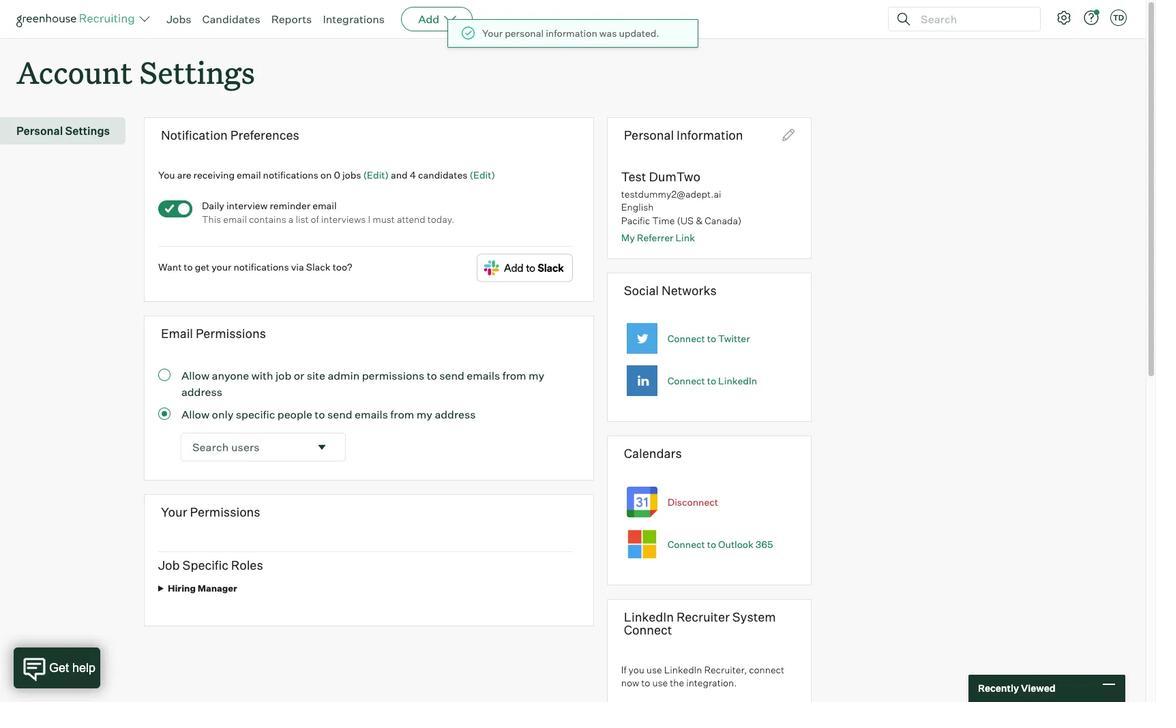 Task type: describe. For each thing, give the bounding box(es) containing it.
1 vertical spatial use
[[653, 678, 668, 690]]

recruiter,
[[705, 665, 747, 676]]

configure image
[[1056, 10, 1073, 26]]

hiring manager
[[168, 583, 237, 594]]

linkedin inside linkedin recruiter system connect
[[624, 610, 674, 625]]

recruiter
[[677, 610, 730, 625]]

information
[[546, 27, 598, 39]]

test dumtwo testdummy2@adept.ai english pacific time (us & canada) my referrer link
[[622, 169, 742, 244]]

to inside allow anyone with job or site admin permissions to send emails from my address
[[427, 369, 437, 383]]

reminder
[[270, 200, 311, 212]]

allow for allow only specific people to send emails from my address
[[181, 408, 210, 421]]

pacific
[[622, 215, 650, 227]]

via
[[291, 262, 304, 273]]

to down "connect to twitter" link
[[708, 376, 717, 387]]

my inside allow anyone with job or site admin permissions to send emails from my address
[[529, 369, 545, 383]]

0
[[334, 169, 340, 181]]

connect to outlook 365
[[668, 539, 774, 551]]

interviews
[[321, 214, 366, 225]]

edit image
[[783, 129, 795, 141]]

1 vertical spatial my
[[417, 408, 433, 421]]

the
[[670, 678, 685, 690]]

connect for connect to twitter
[[668, 333, 705, 345]]

attend
[[397, 214, 426, 225]]

email
[[161, 326, 193, 341]]

i
[[368, 214, 371, 225]]

0 vertical spatial linkedin
[[719, 376, 758, 387]]

of
[[311, 214, 319, 225]]

notification preferences
[[161, 128, 299, 143]]

link
[[676, 232, 695, 244]]

2 (edit) link from the left
[[470, 169, 495, 181]]

allow only specific people to send emails from my address
[[181, 408, 476, 421]]

2 (edit) from the left
[[470, 169, 495, 181]]

0 horizontal spatial send
[[328, 408, 353, 421]]

address inside allow anyone with job or site admin permissions to send emails from my address
[[181, 385, 222, 399]]

0 horizontal spatial from
[[391, 408, 414, 421]]

slack
[[306, 262, 331, 273]]

if you use linkedin recruiter, connect now to use the integration.
[[622, 665, 785, 690]]

to left twitter
[[708, 333, 717, 345]]

viewed
[[1022, 683, 1056, 695]]

my referrer link link
[[622, 232, 695, 244]]

only
[[212, 408, 234, 421]]

job
[[158, 558, 180, 573]]

(us
[[677, 215, 694, 227]]

manager
[[198, 583, 237, 594]]

daily
[[202, 200, 224, 212]]

outlook
[[719, 539, 754, 551]]

candidates
[[202, 12, 260, 26]]

canada)
[[705, 215, 742, 227]]

interview
[[227, 200, 268, 212]]

to left the get
[[184, 262, 193, 273]]

specific
[[183, 558, 229, 573]]

disconnect link
[[668, 497, 719, 508]]

on
[[321, 169, 332, 181]]

your personal information was updated.
[[483, 27, 660, 39]]

personal
[[505, 27, 544, 39]]

to right the people
[[315, 408, 325, 421]]

0 vertical spatial use
[[647, 665, 662, 676]]

from inside allow anyone with job or site admin permissions to send emails from my address
[[503, 369, 527, 383]]

permissions
[[362, 369, 425, 383]]

test
[[622, 169, 647, 184]]

this
[[202, 214, 221, 225]]

referrer
[[637, 232, 674, 244]]

connect inside linkedin recruiter system connect
[[624, 623, 673, 638]]

integrations
[[323, 12, 385, 26]]

testdummy2@adept.ai
[[622, 188, 722, 200]]

reports
[[271, 12, 312, 26]]

personal settings
[[16, 124, 110, 138]]

site
[[307, 369, 325, 383]]

personal information
[[624, 128, 744, 143]]

too?
[[333, 262, 353, 273]]

dumtwo
[[649, 169, 701, 184]]

toggle flyout image
[[315, 441, 329, 454]]

add
[[418, 12, 440, 26]]

allow for allow anyone with job or site admin permissions to send emails from my address
[[181, 369, 210, 383]]

list
[[296, 214, 309, 225]]

greenhouse recruiting image
[[16, 11, 139, 27]]

must
[[373, 214, 395, 225]]

notification
[[161, 128, 228, 143]]

information
[[677, 128, 744, 143]]

you
[[158, 169, 175, 181]]

emails inside allow anyone with job or site admin permissions to send emails from my address
[[467, 369, 500, 383]]

365
[[756, 539, 774, 551]]

account
[[16, 52, 132, 92]]

job specific roles
[[158, 558, 263, 573]]

specific
[[236, 408, 275, 421]]

now
[[622, 678, 640, 690]]

if
[[622, 665, 627, 676]]

was
[[600, 27, 617, 39]]

your
[[212, 262, 232, 273]]

today.
[[428, 214, 455, 225]]

email for receiving
[[237, 169, 261, 181]]

1 vertical spatial address
[[435, 408, 476, 421]]

receiving
[[194, 169, 235, 181]]

and
[[391, 169, 408, 181]]



Task type: locate. For each thing, give the bounding box(es) containing it.
Search users text field
[[181, 434, 310, 461]]

emails
[[467, 369, 500, 383], [355, 408, 388, 421]]

2 vertical spatial email
[[223, 214, 247, 225]]

roles
[[231, 558, 263, 573]]

your for your personal information was updated.
[[483, 27, 503, 39]]

address
[[181, 385, 222, 399], [435, 408, 476, 421]]

want
[[158, 262, 182, 273]]

connect up the you
[[624, 623, 673, 638]]

connect to twitter link
[[668, 333, 750, 345]]

linkedin down twitter
[[719, 376, 758, 387]]

checkmark image
[[164, 204, 175, 214]]

linkedin recruiter system connect
[[624, 610, 776, 638]]

daily interview reminder email this email contains a list of interviews i must attend today.
[[202, 200, 455, 225]]

to left outlook
[[708, 539, 717, 551]]

jobs
[[167, 12, 191, 26]]

1 vertical spatial notifications
[[234, 262, 289, 273]]

hiring
[[168, 583, 196, 594]]

to right now
[[642, 678, 651, 690]]

allow left only
[[181, 408, 210, 421]]

send up the toggle flyout image
[[328, 408, 353, 421]]

1 allow from the top
[[181, 369, 210, 383]]

linkedin inside if you use linkedin recruiter, connect now to use the integration.
[[665, 665, 703, 676]]

with
[[252, 369, 273, 383]]

None field
[[181, 434, 345, 461]]

(edit) right 'candidates'
[[470, 169, 495, 181]]

you
[[629, 665, 645, 676]]

0 vertical spatial send
[[440, 369, 465, 383]]

0 vertical spatial address
[[181, 385, 222, 399]]

want to get your notifications via slack too?
[[158, 262, 353, 273]]

0 vertical spatial email
[[237, 169, 261, 181]]

anyone
[[212, 369, 249, 383]]

1 vertical spatial from
[[391, 408, 414, 421]]

personal settings link
[[16, 123, 120, 139]]

1 horizontal spatial personal
[[624, 128, 674, 143]]

1 horizontal spatial address
[[435, 408, 476, 421]]

1 horizontal spatial settings
[[139, 52, 255, 92]]

personal for personal information
[[624, 128, 674, 143]]

(edit) link left and
[[363, 169, 389, 181]]

notifications left the via
[[234, 262, 289, 273]]

1 (edit) from the left
[[363, 169, 389, 181]]

use left "the"
[[653, 678, 668, 690]]

email up interview
[[237, 169, 261, 181]]

0 horizontal spatial emails
[[355, 408, 388, 421]]

time
[[653, 215, 675, 227]]

your left personal
[[483, 27, 503, 39]]

1 vertical spatial allow
[[181, 408, 210, 421]]

send right "permissions"
[[440, 369, 465, 383]]

admin
[[328, 369, 360, 383]]

to inside if you use linkedin recruiter, connect now to use the integration.
[[642, 678, 651, 690]]

2 allow from the top
[[181, 408, 210, 421]]

(edit)
[[363, 169, 389, 181], [470, 169, 495, 181]]

0 vertical spatial emails
[[467, 369, 500, 383]]

settings down account
[[65, 124, 110, 138]]

people
[[278, 408, 312, 421]]

candidates link
[[202, 12, 260, 26]]

1 horizontal spatial your
[[483, 27, 503, 39]]

your permissions
[[161, 505, 260, 520]]

permissions up anyone
[[196, 326, 266, 341]]

0 horizontal spatial address
[[181, 385, 222, 399]]

job
[[276, 369, 292, 383]]

from
[[503, 369, 527, 383], [391, 408, 414, 421]]

btn add to slack image
[[477, 254, 573, 283]]

0 vertical spatial notifications
[[263, 169, 319, 181]]

settings for account settings
[[139, 52, 255, 92]]

notifications for your
[[234, 262, 289, 273]]

linkedin left the recruiter
[[624, 610, 674, 625]]

reports link
[[271, 12, 312, 26]]

contains
[[249, 214, 287, 225]]

notifications up reminder
[[263, 169, 319, 181]]

jobs
[[343, 169, 361, 181]]

permissions up the job specific roles
[[190, 505, 260, 520]]

(edit) left and
[[363, 169, 389, 181]]

1 horizontal spatial (edit) link
[[470, 169, 495, 181]]

0 horizontal spatial (edit) link
[[363, 169, 389, 181]]

connect to outlook 365 link
[[668, 539, 774, 551]]

0 vertical spatial my
[[529, 369, 545, 383]]

email for reminder
[[313, 200, 337, 212]]

a
[[289, 214, 294, 225]]

recently viewed
[[979, 683, 1056, 695]]

td button
[[1108, 7, 1130, 29]]

or
[[294, 369, 305, 383]]

0 horizontal spatial settings
[[65, 124, 110, 138]]

use
[[647, 665, 662, 676], [653, 678, 668, 690]]

system
[[733, 610, 776, 625]]

0 horizontal spatial my
[[417, 408, 433, 421]]

1 vertical spatial send
[[328, 408, 353, 421]]

social
[[624, 283, 659, 298]]

networks
[[662, 283, 717, 298]]

btn-add-to-slack link
[[477, 254, 573, 285]]

to
[[184, 262, 193, 273], [708, 333, 717, 345], [427, 369, 437, 383], [708, 376, 717, 387], [315, 408, 325, 421], [708, 539, 717, 551], [642, 678, 651, 690]]

0 vertical spatial allow
[[181, 369, 210, 383]]

notifications for email
[[263, 169, 319, 181]]

recently
[[979, 683, 1020, 695]]

1 vertical spatial your
[[161, 505, 187, 520]]

permissions for your permissions
[[190, 505, 260, 520]]

integration.
[[687, 678, 737, 690]]

send
[[440, 369, 465, 383], [328, 408, 353, 421]]

settings
[[139, 52, 255, 92], [65, 124, 110, 138]]

disconnect
[[668, 497, 719, 508]]

(edit) link right 'candidates'
[[470, 169, 495, 181]]

your
[[483, 27, 503, 39], [161, 505, 187, 520]]

0 vertical spatial permissions
[[196, 326, 266, 341]]

allow anyone with job or site admin permissions to send emails from my address
[[181, 369, 545, 399]]

connect for connect to linkedin
[[668, 376, 705, 387]]

candidates
[[418, 169, 468, 181]]

1 vertical spatial permissions
[[190, 505, 260, 520]]

allow left anyone
[[181, 369, 210, 383]]

edit link
[[783, 129, 795, 144]]

english
[[622, 202, 654, 213]]

twitter
[[719, 333, 750, 345]]

send inside allow anyone with job or site admin permissions to send emails from my address
[[440, 369, 465, 383]]

linkedin up "the"
[[665, 665, 703, 676]]

connect to twitter
[[668, 333, 750, 345]]

1 vertical spatial linkedin
[[624, 610, 674, 625]]

settings down jobs link
[[139, 52, 255, 92]]

0 vertical spatial from
[[503, 369, 527, 383]]

to right "permissions"
[[427, 369, 437, 383]]

my
[[529, 369, 545, 383], [417, 408, 433, 421]]

get
[[195, 262, 210, 273]]

preferences
[[231, 128, 299, 143]]

1 (edit) link from the left
[[363, 169, 389, 181]]

2 vertical spatial linkedin
[[665, 665, 703, 676]]

personal for personal settings
[[16, 124, 63, 138]]

1 vertical spatial email
[[313, 200, 337, 212]]

settings for personal settings
[[65, 124, 110, 138]]

you are receiving email notifications on 0 jobs (edit) and 4 candidates (edit)
[[158, 169, 495, 181]]

0 horizontal spatial your
[[161, 505, 187, 520]]

your for your permissions
[[161, 505, 187, 520]]

connect for connect to outlook 365
[[668, 539, 705, 551]]

0 vertical spatial settings
[[139, 52, 255, 92]]

connect to linkedin link
[[668, 376, 758, 387]]

connect down "connect to twitter" link
[[668, 376, 705, 387]]

1 vertical spatial emails
[[355, 408, 388, 421]]

1 horizontal spatial (edit)
[[470, 169, 495, 181]]

use right the you
[[647, 665, 662, 676]]

connect left twitter
[[668, 333, 705, 345]]

email up of
[[313, 200, 337, 212]]

calendars
[[624, 447, 682, 462]]

0 horizontal spatial personal
[[16, 124, 63, 138]]

personal
[[16, 124, 63, 138], [624, 128, 674, 143]]

your up job
[[161, 505, 187, 520]]

0 horizontal spatial (edit)
[[363, 169, 389, 181]]

connect
[[749, 665, 785, 676]]

1 vertical spatial settings
[[65, 124, 110, 138]]

1 horizontal spatial from
[[503, 369, 527, 383]]

are
[[177, 169, 191, 181]]

0 vertical spatial your
[[483, 27, 503, 39]]

td
[[1114, 13, 1125, 23]]

td button
[[1111, 10, 1127, 26]]

integrations link
[[323, 12, 385, 26]]

connect down the "disconnect" in the bottom of the page
[[668, 539, 705, 551]]

permissions for email permissions
[[196, 326, 266, 341]]

1 horizontal spatial emails
[[467, 369, 500, 383]]

1 horizontal spatial send
[[440, 369, 465, 383]]

jobs link
[[167, 12, 191, 26]]

1 horizontal spatial my
[[529, 369, 545, 383]]

allow inside allow anyone with job or site admin permissions to send emails from my address
[[181, 369, 210, 383]]

social networks
[[624, 283, 717, 298]]

email down interview
[[223, 214, 247, 225]]

Search text field
[[918, 9, 1028, 29]]



Task type: vqa. For each thing, say whether or not it's contained in the screenshot.
Report overview
no



